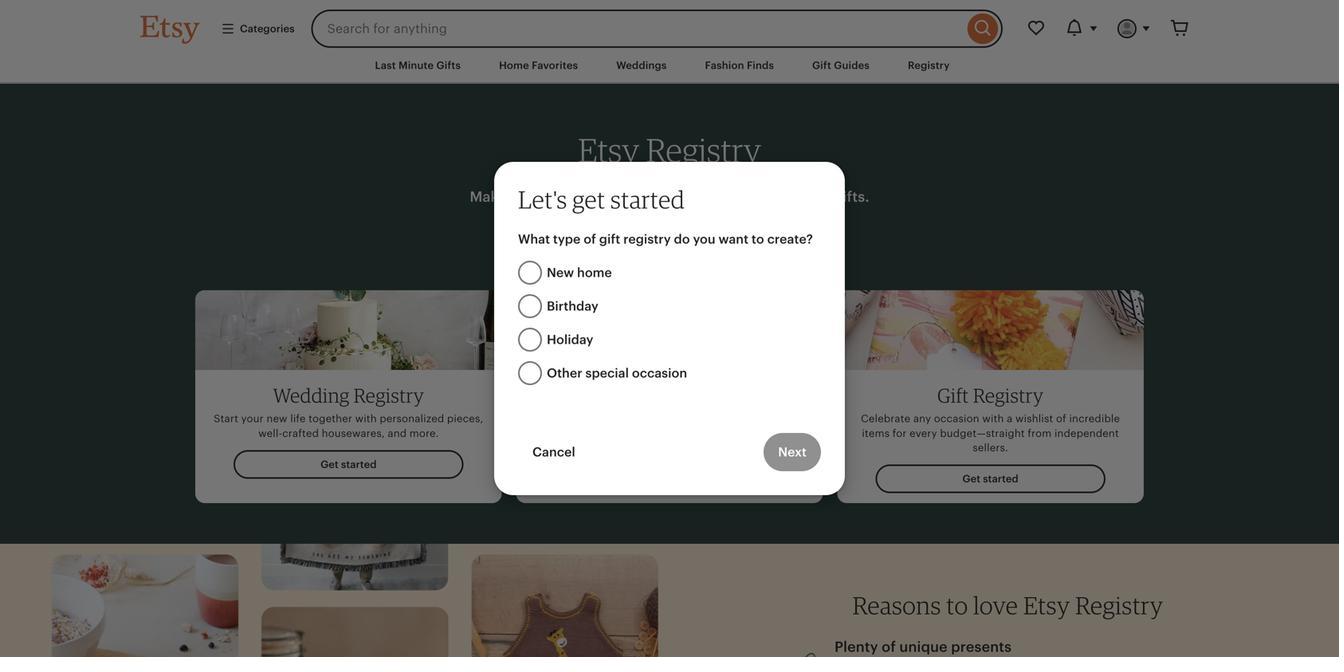 Task type: describe. For each thing, give the bounding box(es) containing it.
new
[[267, 413, 288, 425]]

registry for etsy
[[646, 130, 762, 170]]

life
[[290, 413, 306, 425]]

meaningful
[[625, 189, 704, 205]]

create?
[[768, 232, 813, 246]]

special inside let's get started dialog
[[586, 366, 629, 380]]

from
[[1028, 427, 1052, 439]]

reasons
[[853, 590, 942, 620]]

do
[[674, 232, 690, 246]]

1 horizontal spatial special
[[781, 189, 831, 205]]

what
[[518, 232, 550, 246]]

new
[[547, 266, 574, 280]]

0 horizontal spatial every
[[510, 189, 549, 205]]

well-
[[258, 427, 282, 439]]

reasons to love etsy registry
[[853, 590, 1164, 620]]

etsy registry
[[578, 130, 762, 170]]

housewares,
[[322, 427, 385, 439]]

birthday
[[547, 299, 599, 313]]

for
[[893, 427, 907, 439]]

let's get started
[[518, 185, 685, 214]]

cancel button
[[518, 433, 590, 471]]

a
[[1007, 413, 1013, 425]]

gift registry celebrate any occasion with a wishlist of incredible items for every budget—straight from independent sellers.
[[861, 384, 1121, 454]]

next
[[779, 445, 807, 459]]

make every milestone meaningful with extra-special gifts.
[[470, 189, 870, 205]]

any
[[914, 413, 932, 425]]

1 vertical spatial to
[[947, 590, 969, 620]]

other
[[547, 366, 583, 380]]

make
[[470, 189, 507, 205]]

1 horizontal spatial with
[[707, 189, 737, 205]]

holiday
[[547, 333, 594, 347]]

budget—straight
[[941, 427, 1025, 439]]

together
[[309, 413, 353, 425]]

wishlist
[[1016, 413, 1054, 425]]

gift
[[938, 384, 969, 407]]

crafted
[[282, 427, 319, 439]]

every inside gift registry celebrate any occasion with a wishlist of incredible items for every budget—straight from independent sellers.
[[910, 427, 938, 439]]

love
[[974, 590, 1019, 620]]

what type of gift registry do you want to create?
[[518, 232, 813, 246]]

1 vertical spatial etsy
[[1024, 590, 1071, 620]]

to inside let's get started dialog
[[752, 232, 765, 246]]

let's
[[518, 185, 568, 214]]



Task type: locate. For each thing, give the bounding box(es) containing it.
of right plenty
[[882, 639, 896, 655]]

presents
[[952, 639, 1012, 655]]

wedding
[[273, 384, 350, 407]]

0 horizontal spatial to
[[752, 232, 765, 246]]

1 horizontal spatial of
[[882, 639, 896, 655]]

1 horizontal spatial etsy
[[1024, 590, 1071, 620]]

of
[[584, 232, 596, 246], [1057, 413, 1067, 425], [882, 639, 896, 655]]

2 vertical spatial of
[[882, 639, 896, 655]]

etsy right the love
[[1024, 590, 1071, 620]]

home
[[577, 266, 612, 280]]

registry
[[646, 130, 762, 170], [354, 384, 424, 407], [974, 384, 1044, 407], [1076, 590, 1164, 620]]

0 horizontal spatial special
[[586, 366, 629, 380]]

more.
[[410, 427, 439, 439]]

of inside gift registry celebrate any occasion with a wishlist of incredible items for every budget—straight from independent sellers.
[[1057, 413, 1067, 425]]

special up create?
[[781, 189, 831, 205]]

banner
[[112, 0, 1228, 48]]

new home
[[547, 266, 612, 280]]

cancel
[[533, 445, 576, 459]]

with inside wedding registry start your new life together with personalized pieces, well-crafted housewares, and more.
[[355, 413, 377, 425]]

occasion inside let's get started dialog
[[632, 366, 688, 380]]

1 horizontal spatial to
[[947, 590, 969, 620]]

0 horizontal spatial occasion
[[632, 366, 688, 380]]

etsy up "let's get started"
[[578, 130, 640, 170]]

1 horizontal spatial every
[[910, 427, 938, 439]]

0 vertical spatial of
[[584, 232, 596, 246]]

gifts.
[[834, 189, 870, 205]]

0 vertical spatial every
[[510, 189, 549, 205]]

with
[[707, 189, 737, 205], [355, 413, 377, 425], [983, 413, 1004, 425]]

you
[[693, 232, 716, 246]]

of inside let's get started dialog
[[584, 232, 596, 246]]

wedding registry start your new life together with personalized pieces, well-crafted housewares, and more.
[[214, 384, 484, 439]]

occasion inside gift registry celebrate any occasion with a wishlist of incredible items for every budget—straight from independent sellers.
[[934, 413, 980, 425]]

with up housewares,
[[355, 413, 377, 425]]

to right want
[[752, 232, 765, 246]]

let's get started dialog
[[0, 0, 1340, 657]]

0 horizontal spatial etsy
[[578, 130, 640, 170]]

of right wishlist
[[1057, 413, 1067, 425]]

other special occasion
[[547, 366, 688, 380]]

0 vertical spatial occasion
[[632, 366, 688, 380]]

0 horizontal spatial of
[[584, 232, 596, 246]]

plenty of unique presents
[[835, 639, 1012, 655]]

incredible
[[1070, 413, 1121, 425]]

1 vertical spatial special
[[586, 366, 629, 380]]

etsy
[[578, 130, 640, 170], [1024, 590, 1071, 620]]

of left gift
[[584, 232, 596, 246]]

registry
[[624, 232, 671, 246]]

1 vertical spatial occasion
[[934, 413, 980, 425]]

gift
[[600, 232, 621, 246]]

None search field
[[312, 10, 1003, 48]]

items
[[862, 427, 890, 439]]

every down any at the right bottom of the page
[[910, 427, 938, 439]]

celebrate
[[861, 413, 911, 425]]

to
[[752, 232, 765, 246], [947, 590, 969, 620]]

with inside gift registry celebrate any occasion with a wishlist of incredible items for every budget—straight from independent sellers.
[[983, 413, 1004, 425]]

your
[[241, 413, 264, 425]]

menu bar
[[112, 48, 1228, 84]]

registry inside wedding registry start your new life together with personalized pieces, well-crafted housewares, and more.
[[354, 384, 424, 407]]

get
[[573, 185, 606, 214]]

2 horizontal spatial with
[[983, 413, 1004, 425]]

occasion
[[632, 366, 688, 380], [934, 413, 980, 425]]

every right make
[[510, 189, 549, 205]]

0 vertical spatial special
[[781, 189, 831, 205]]

0 vertical spatial etsy
[[578, 130, 640, 170]]

to left the love
[[947, 590, 969, 620]]

type
[[553, 232, 581, 246]]

started
[[611, 185, 685, 214]]

registry for wedding
[[354, 384, 424, 407]]

want
[[719, 232, 749, 246]]

0 horizontal spatial with
[[355, 413, 377, 425]]

pieces,
[[447, 413, 484, 425]]

independent
[[1055, 427, 1120, 439]]

plenty
[[835, 639, 879, 655]]

personalized
[[380, 413, 444, 425]]

extra-
[[741, 189, 781, 205]]

milestone
[[552, 189, 621, 205]]

next button
[[764, 433, 821, 471]]

sellers.
[[973, 442, 1009, 454]]

every
[[510, 189, 549, 205], [910, 427, 938, 439]]

special
[[781, 189, 831, 205], [586, 366, 629, 380]]

0 vertical spatial to
[[752, 232, 765, 246]]

special right other
[[586, 366, 629, 380]]

registry for gift
[[974, 384, 1044, 407]]

and
[[388, 427, 407, 439]]

registry inside gift registry celebrate any occasion with a wishlist of incredible items for every budget—straight from independent sellers.
[[974, 384, 1044, 407]]

with left the extra-
[[707, 189, 737, 205]]

start
[[214, 413, 238, 425]]

1 vertical spatial of
[[1057, 413, 1067, 425]]

1 vertical spatial every
[[910, 427, 938, 439]]

1 horizontal spatial occasion
[[934, 413, 980, 425]]

2 horizontal spatial of
[[1057, 413, 1067, 425]]

with left a
[[983, 413, 1004, 425]]

unique
[[900, 639, 948, 655]]



Task type: vqa. For each thing, say whether or not it's contained in the screenshot.
DO
yes



